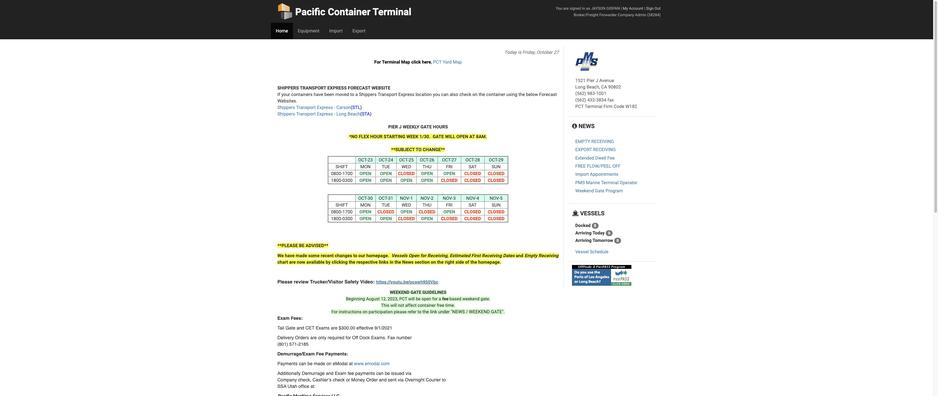 Task type: vqa. For each thing, say whether or not it's contained in the screenshot.


Task type: locate. For each thing, give the bounding box(es) containing it.
gate".
[[491, 310, 505, 315]]

are inside delivery orders are only required for off dock exams. fax number (801) 571-2185
[[310, 336, 317, 341]]

1800- for oct-30
[[331, 216, 343, 222]]

0300 for oct-30
[[343, 216, 353, 222]]

(562) left 432-
[[576, 97, 586, 103]]

1700
[[343, 171, 353, 176], [343, 210, 353, 215]]

dates
[[503, 253, 515, 259]]

1 vertical spatial fee
[[348, 371, 354, 377]]

oct- right 28
[[489, 158, 499, 163]]

w182
[[626, 104, 637, 109]]

0 vertical spatial 0
[[594, 224, 597, 229]]

0 vertical spatial 0300
[[343, 178, 353, 183]]

export button
[[348, 23, 371, 39]]

sun for 5
[[492, 203, 501, 208]]

been
[[325, 92, 334, 97]]

today up tomorrow
[[593, 231, 605, 236]]

tue for 31
[[382, 203, 390, 208]]

3
[[453, 196, 456, 201]]

oct- left oct-24
[[358, 158, 368, 163]]

gate down pms marine terminal operator link
[[595, 189, 605, 194]]

0 horizontal spatial check
[[333, 378, 345, 383]]

are inside you are signed in as jayson gispan | my account | sign out broker/freight forwarder company admin (38284)
[[564, 6, 569, 11]]

2 vertical spatial transport
[[296, 111, 316, 117]]

oct- right the 23
[[379, 158, 388, 163]]

0 horizontal spatial have
[[285, 253, 295, 259]]

0800-1700
[[331, 171, 353, 176], [331, 210, 353, 215]]

sun for 29
[[492, 164, 501, 170]]

company down 'additionally'
[[278, 378, 297, 383]]

nov- right 2
[[443, 196, 453, 201]]

2 0800- from the top
[[331, 210, 343, 215]]

| left my
[[621, 6, 622, 11]]

1 0800- from the top
[[331, 171, 343, 176]]

oct- for 28
[[466, 158, 475, 163]]

transport down the website
[[378, 92, 397, 97]]

exam up tail
[[278, 316, 290, 321]]

a
[[356, 92, 358, 97], [439, 297, 441, 302]]

oct- right oct-27
[[466, 158, 475, 163]]

can right you
[[441, 92, 449, 97]]

1 1800- from the top
[[331, 178, 343, 183]]

0 vertical spatial exam
[[278, 316, 290, 321]]

oct-27
[[442, 158, 457, 163]]

to inside weekend gate guidelines beginning august 12, 2023, pct will be open for a fee -based weekend gate. this will not affect container free time. for instructions on participation please refer to the link under "news / weekend gate". exam fees:
[[418, 310, 422, 315]]

the right links
[[395, 260, 401, 265]]

2 vertical spatial gate
[[411, 290, 421, 295]]

0 right tomorrow
[[617, 239, 619, 244]]

sun down nov-5
[[492, 203, 501, 208]]

2 | from the left
[[645, 6, 646, 11]]

oct- for 27
[[442, 158, 452, 163]]

affect
[[405, 303, 417, 308]]

website
[[372, 85, 391, 91]]

1 vertical spatial thu
[[423, 203, 432, 208]]

on right also
[[473, 92, 478, 97]]

homepage. up links
[[366, 253, 389, 259]]

money
[[351, 378, 365, 383]]

1 horizontal spatial homepage.
[[478, 260, 501, 265]]

1 vertical spatial exam
[[335, 371, 347, 377]]

0 vertical spatial will
[[409, 297, 415, 302]]

0 vertical spatial 1800-
[[331, 178, 343, 183]]

overnight
[[405, 378, 425, 383]]

1 vertical spatial homepage.
[[478, 260, 501, 265]]

vessels left open
[[392, 253, 408, 259]]

docked
[[576, 223, 591, 228]]

, inside vessels open for receiving , estimated first receiving dates and empty receiving chart are now available by clicking the respective links in the news section on the right side of the homepage.
[[448, 253, 449, 259]]

0 horizontal spatial long
[[337, 111, 347, 117]]

check inside the shippers transport express forecast website if your containers have been moved to a shippers transport express location you can also check on the container using the below forecast websites. shippers transport express - carson (stl) shippers transport express - long beach (sta)
[[460, 92, 472, 97]]

on down beginning august
[[363, 310, 368, 315]]

1 1700 from the top
[[343, 171, 353, 176]]

will up affect
[[409, 297, 415, 302]]

0 horizontal spatial container
[[418, 303, 436, 308]]

**please be advised**
[[278, 243, 328, 249]]

2 fri from the top
[[446, 203, 453, 208]]

terminal inside 1521 pier j avenue long beach, ca 90802 (562) 983-1001 (562) 432-3834 fax pct terminal firm code w182
[[585, 104, 603, 109]]

weekend up 2023,
[[390, 290, 410, 295]]

wed for 25
[[402, 164, 411, 170]]

also
[[450, 92, 458, 97]]

1 0800-1700 from the top
[[331, 171, 353, 176]]

are left the 'only'
[[310, 336, 317, 341]]

1 vertical spatial 1700
[[343, 210, 353, 215]]

you are signed in as jayson gispan | my account | sign out broker/freight forwarder company admin (38284)
[[556, 6, 661, 17]]

shift
[[336, 164, 348, 170], [336, 203, 348, 208]]

receiving up dwell
[[593, 147, 616, 152]]

vessels inside vessels open for receiving , estimated first receiving dates and empty receiving chart are now available by clicking the respective links in the news section on the right side of the homepage.
[[392, 253, 408, 259]]

fri down nov-3 at left
[[446, 203, 453, 208]]

0 vertical spatial check
[[460, 92, 472, 97]]

1 horizontal spatial via
[[406, 371, 412, 377]]

can up 'order'
[[376, 371, 384, 377]]

oct-23
[[358, 158, 373, 163]]

0 vertical spatial fee
[[608, 156, 615, 161]]

oct- for 31
[[379, 196, 388, 201]]

company down my
[[618, 13, 634, 17]]

company inside additionally demurrage and exam fee payments can be issued via company check, cashier's check or money order and sent via overnight courier to ssa utah office at:
[[278, 378, 297, 383]]

gate up *no flex hour starting week 1/30.  gate will open at 8am.
[[421, 124, 432, 130]]

for inside delivery orders are only required for off dock exams. fax number (801) 571-2185
[[346, 336, 351, 341]]

2 0800-1700 from the top
[[331, 210, 353, 215]]

0 vertical spatial wed
[[402, 164, 411, 170]]

side
[[456, 260, 464, 265]]

news down open
[[402, 260, 414, 265]]

3 nov- from the left
[[443, 196, 453, 201]]

shippers
[[359, 92, 377, 97], [278, 105, 295, 110], [278, 111, 295, 117]]

2 nov- from the left
[[421, 196, 431, 201]]

- left beach on the left top
[[334, 111, 335, 117]]

2 vertical spatial 0
[[617, 239, 619, 244]]

|
[[621, 6, 622, 11], [645, 6, 646, 11]]

1 1800-0300 from the top
[[331, 178, 353, 183]]

receiving up right
[[428, 253, 448, 259]]

in left as at the top
[[582, 6, 585, 11]]

transport down containers
[[296, 105, 316, 110]]

under
[[438, 310, 450, 315]]

company inside you are signed in as jayson gispan | my account | sign out broker/freight forwarder company admin (38284)
[[618, 13, 634, 17]]

2 wed from the top
[[402, 203, 411, 208]]

terminal inside empty receiving export receiving extended dwell fee free flow/peel off import appointments pms marine terminal operator weekend gate program
[[601, 180, 619, 185]]

for
[[421, 253, 427, 259], [432, 297, 438, 302], [346, 336, 351, 341]]

0 horizontal spatial gate
[[286, 326, 295, 331]]

j inside 1521 pier j avenue long beach, ca 90802 (562) 983-1001 (562) 432-3834 fax pct terminal firm code w182
[[596, 78, 599, 83]]

www.emodal.com
[[354, 362, 390, 367]]

tail
[[278, 326, 284, 331]]

here
[[422, 59, 431, 65]]

check left or
[[333, 378, 345, 383]]

2 vertical spatial can
[[376, 371, 384, 377]]

nov- right 4
[[490, 196, 500, 201]]

arriving up vessel
[[576, 238, 592, 243]]

0 vertical spatial gate
[[421, 124, 432, 130]]

1 vertical spatial arriving
[[576, 238, 592, 243]]

0 horizontal spatial via
[[398, 378, 404, 383]]

weekend gate program link
[[576, 189, 623, 194]]

983-
[[588, 91, 596, 96]]

arriving down docked
[[576, 231, 592, 236]]

and left sent
[[379, 378, 387, 383]]

and left 'cet'
[[297, 326, 304, 331]]

0 horizontal spatial receiving
[[428, 253, 448, 259]]

1 vertical spatial company
[[278, 378, 297, 383]]

map
[[401, 59, 410, 65], [453, 59, 462, 65]]

trucker/visitor
[[310, 280, 343, 285]]

instructions
[[339, 310, 362, 315]]

1700 for oct-23
[[343, 171, 353, 176]]

0 vertical spatial mon
[[360, 164, 371, 170]]

exam inside weekend gate guidelines beginning august 12, 2023, pct will be open for a fee -based weekend gate. this will not affect container free time. for instructions on participation please refer to the link under "news / weekend gate". exam fees:
[[278, 316, 290, 321]]

express down shippers transport express - carson 'link'
[[317, 111, 333, 117]]

0 vertical spatial today
[[505, 50, 517, 55]]

1 vertical spatial sun
[[492, 203, 501, 208]]

0 vertical spatial 1800-0300
[[331, 178, 353, 183]]

additionally
[[278, 371, 301, 377]]

2 thu from the top
[[423, 203, 432, 208]]

demurrage/exam fee payments:
[[278, 352, 348, 357]]

2 1800- from the top
[[331, 216, 343, 222]]

cashier's
[[313, 378, 332, 383]]

in
[[582, 6, 585, 11], [390, 260, 394, 265]]

2 1800-0300 from the top
[[331, 216, 353, 222]]

- inside weekend gate guidelines beginning august 12, 2023, pct will be open for a fee -based weekend gate. this will not affect container free time. for instructions on participation please refer to the link under "news / weekend gate". exam fees:
[[449, 297, 450, 302]]

shippers transport express forecast website if your containers have been moved to a shippers transport express location you can also check on the container using the below forecast websites. shippers transport express - carson (stl) shippers transport express - long beach (sta)
[[278, 85, 557, 117]]

thu for 26
[[423, 164, 432, 170]]

31
[[388, 196, 393, 201]]

pct left yard
[[433, 59, 442, 65]]

2 shift from the top
[[336, 203, 348, 208]]

0 vertical spatial gate
[[595, 189, 605, 194]]

0 vertical spatial tue
[[382, 164, 390, 170]]

1 horizontal spatial in
[[582, 6, 585, 11]]

0 horizontal spatial today
[[505, 50, 517, 55]]

homepage. inside vessels open for receiving , estimated first receiving dates and empty receiving chart are now available by clicking the respective links in the news section on the right side of the homepage.
[[478, 260, 501, 265]]

transport
[[378, 92, 397, 97], [296, 105, 316, 110], [296, 111, 316, 117]]

oct- for 24
[[379, 158, 388, 163]]

have down transport
[[314, 92, 323, 97]]

1 vertical spatial can
[[299, 362, 306, 367]]

27 right october
[[554, 50, 559, 55]]

in right links
[[390, 260, 394, 265]]

sat down nov-4
[[469, 203, 477, 208]]

2 mon from the top
[[360, 203, 371, 208]]

1 horizontal spatial a
[[439, 297, 441, 302]]

to
[[350, 92, 354, 97], [353, 253, 357, 259], [418, 310, 422, 315], [442, 378, 446, 383]]

tue down the oct-31
[[382, 203, 390, 208]]

1 fri from the top
[[446, 164, 453, 170]]

1 horizontal spatial company
[[618, 13, 634, 17]]

0 vertical spatial arriving
[[576, 231, 592, 236]]

gate inside weekend gate guidelines beginning august 12, 2023, pct will be open for a fee -based weekend gate. this will not affect container free time. for instructions on participation please refer to the link under "news / weekend gate". exam fees:
[[411, 290, 421, 295]]

empty receiving export receiving extended dwell fee free flow/peel off import appointments pms marine terminal operator weekend gate program
[[576, 139, 638, 194]]

equipment button
[[293, 23, 324, 39]]

vessels open for receiving , estimated first receiving dates and empty receiving chart are now available by clicking the respective links in the news section on the right side of the homepage.
[[278, 253, 559, 265]]

tue down oct-24
[[382, 164, 390, 170]]

0 horizontal spatial will
[[391, 303, 397, 308]]

2 tue from the top
[[382, 203, 390, 208]]

be inside weekend gate guidelines beginning august 12, 2023, pct will be open for a fee -based weekend gate. this will not affect container free time. for instructions on participation please refer to the link under "news / weekend gate". exam fees:
[[416, 297, 421, 302]]

wed down nov-1
[[402, 203, 411, 208]]

1 sat from the top
[[469, 164, 477, 170]]

0 horizontal spatial ,
[[431, 59, 432, 65]]

3 receiving from the left
[[539, 253, 559, 259]]

5 nov- from the left
[[490, 196, 500, 201]]

for inside vessels open for receiving , estimated first receiving dates and empty receiving chart are now available by clicking the respective links in the news section on the right side of the homepage.
[[421, 253, 427, 259]]

homepage. down first
[[478, 260, 501, 265]]

1 horizontal spatial import
[[576, 172, 589, 177]]

for left off
[[346, 336, 351, 341]]

0 horizontal spatial vessels
[[392, 253, 408, 259]]

links
[[379, 260, 389, 265]]

exam down emodal
[[335, 371, 347, 377]]

receiving up export receiving link
[[592, 139, 614, 144]]

1 horizontal spatial ,
[[448, 253, 449, 259]]

0 up tomorrow
[[608, 231, 611, 236]]

for left instructions
[[332, 310, 338, 315]]

0 horizontal spatial fee
[[348, 371, 354, 377]]

news up the empty
[[577, 123, 595, 130]]

open
[[457, 134, 468, 139], [360, 171, 372, 176], [380, 171, 392, 176], [421, 171, 433, 176], [444, 171, 455, 176], [360, 178, 372, 183], [380, 178, 392, 183], [401, 178, 413, 183], [421, 178, 433, 183], [360, 210, 372, 215], [401, 210, 413, 215], [444, 210, 455, 215], [360, 216, 372, 222], [380, 216, 392, 222], [421, 216, 433, 222]]

1 vertical spatial today
[[593, 231, 605, 236]]

0 horizontal spatial for
[[346, 336, 351, 341]]

are inside vessels open for receiving , estimated first receiving dates and empty receiving chart are now available by clicking the respective links in the news section on the right side of the homepage.
[[289, 260, 296, 265]]

2 sun from the top
[[492, 203, 501, 208]]

1 vertical spatial shift
[[336, 203, 348, 208]]

october
[[537, 50, 553, 55]]

(stl)
[[351, 105, 362, 110]]

ca
[[601, 84, 607, 90]]

1 vertical spatial for
[[432, 297, 438, 302]]

1 horizontal spatial fee
[[608, 156, 615, 161]]

a up free
[[439, 297, 441, 302]]

1 0300 from the top
[[343, 178, 353, 183]]

0 horizontal spatial be
[[385, 371, 390, 377]]

0 vertical spatial for
[[421, 253, 427, 259]]

mon
[[360, 164, 371, 170], [360, 203, 371, 208]]

fri down oct-27
[[446, 164, 453, 170]]

1521 pier j avenue long beach, ca 90802 (562) 983-1001 (562) 432-3834 fax pct terminal firm code w182
[[576, 78, 637, 109]]

on inside weekend gate guidelines beginning august 12, 2023, pct will be open for a fee -based weekend gate. this will not affect container free time. for instructions on participation please refer to the link under "news / weekend gate". exam fees:
[[363, 310, 368, 315]]

are left 'now'
[[289, 260, 296, 265]]

today inside docked 0 arriving today 0 arriving tomorrow 0
[[593, 231, 605, 236]]

oct- right 26
[[442, 158, 452, 163]]

| left sign
[[645, 6, 646, 11]]

yard
[[443, 59, 452, 65]]

a down forecast
[[356, 92, 358, 97]]

0 vertical spatial a
[[356, 92, 358, 97]]

4 nov- from the left
[[466, 196, 477, 201]]

2 1700 from the top
[[343, 210, 353, 215]]

pct inside weekend gate guidelines beginning august 12, 2023, pct will be open for a fee -based weekend gate. this will not affect container free time. for instructions on participation please refer to the link under "news / weekend gate". exam fees:
[[399, 297, 407, 302]]

0 vertical spatial -
[[334, 105, 335, 110]]

fee up free
[[442, 297, 449, 302]]

gate inside empty receiving export receiving extended dwell fee free flow/peel off import appointments pms marine terminal operator weekend gate program
[[595, 189, 605, 194]]

is
[[518, 50, 522, 55]]

1 horizontal spatial 27
[[554, 50, 559, 55]]

appointments
[[590, 172, 619, 177]]

1700 for oct-30
[[343, 210, 353, 215]]

payments can be made on emodal at www.emodal.com
[[278, 362, 390, 367]]

1 mon from the top
[[360, 164, 371, 170]]

sat for 28
[[469, 164, 477, 170]]

1 horizontal spatial fee
[[442, 297, 449, 302]]

container left using
[[486, 92, 505, 97]]

pct up the not
[[399, 297, 407, 302]]

required
[[328, 336, 345, 341]]

1 wed from the top
[[402, 164, 411, 170]]

starting
[[384, 134, 406, 139]]

import inside import dropdown button
[[329, 28, 343, 33]]

1 horizontal spatial will
[[409, 297, 415, 302]]

import appointments link
[[576, 172, 619, 177]]

0 horizontal spatial news
[[402, 260, 414, 265]]

to down forecast
[[350, 92, 354, 97]]

0 horizontal spatial map
[[401, 59, 410, 65]]

2185
[[299, 342, 309, 347]]

gate down https://youtu.be/ocswh950vbc link
[[411, 290, 421, 295]]

payments:
[[325, 352, 348, 357]]

order
[[366, 378, 378, 383]]

2 0300 from the top
[[343, 216, 353, 222]]

gate.
[[481, 297, 490, 302]]

based
[[450, 297, 462, 302]]

for up the website
[[375, 59, 381, 65]]

today left is
[[505, 50, 517, 55]]

shippers transport express - carson link
[[278, 105, 351, 110]]

0 horizontal spatial j
[[399, 124, 402, 130]]

1 horizontal spatial vessels
[[579, 210, 605, 217]]

1 vertical spatial 0800-1700
[[331, 210, 353, 215]]

home
[[276, 28, 288, 33]]

pierpass image
[[572, 266, 632, 286]]

1 tue from the top
[[382, 164, 390, 170]]

1 thu from the top
[[423, 164, 432, 170]]

1 vertical spatial in
[[390, 260, 394, 265]]

1 shift from the top
[[336, 164, 348, 170]]

0 vertical spatial weekend
[[390, 290, 410, 295]]

to right courier on the left of the page
[[442, 378, 446, 383]]

1 vertical spatial mon
[[360, 203, 371, 208]]

out
[[655, 6, 661, 11]]

, right click
[[431, 59, 432, 65]]

1 sun from the top
[[492, 164, 501, 170]]

first
[[472, 253, 481, 259]]

nov- for 4
[[466, 196, 477, 201]]

0 vertical spatial ,
[[431, 59, 432, 65]]

vessels up docked
[[579, 210, 605, 217]]

thu for 2
[[423, 203, 432, 208]]

oct- for 30
[[358, 196, 368, 201]]

oct- right 30
[[379, 196, 388, 201]]

pacific container terminal link
[[278, 0, 412, 23]]

below
[[526, 92, 538, 97]]

1 vertical spatial fri
[[446, 203, 453, 208]]

the
[[479, 92, 485, 97], [519, 92, 525, 97], [349, 260, 355, 265], [395, 260, 401, 265], [437, 260, 444, 265], [471, 260, 477, 265], [423, 310, 429, 315]]

the left link at the bottom of the page
[[423, 310, 429, 315]]

delivery
[[278, 336, 294, 341]]

express up shippers transport express - long beach link
[[317, 105, 333, 110]]

nov- right 31
[[400, 196, 411, 201]]

sun down oct-29
[[492, 164, 501, 170]]

1 vertical spatial sat
[[469, 203, 477, 208]]

thu down nov-2
[[423, 203, 432, 208]]

pct
[[433, 59, 442, 65], [576, 104, 584, 109], [399, 297, 407, 302]]

2 horizontal spatial 0
[[617, 239, 619, 244]]

0 horizontal spatial 0
[[594, 224, 597, 229]]

refer
[[408, 310, 417, 315]]

1 nov- from the left
[[400, 196, 411, 201]]

0800- for oct-30
[[331, 210, 343, 215]]

express left location
[[399, 92, 415, 97]]

fax
[[388, 336, 395, 341]]

shippers
[[278, 85, 299, 91]]

for up the section
[[421, 253, 427, 259]]

fee
[[608, 156, 615, 161], [316, 352, 324, 357]]

pct for for terminal map click here , pct yard map
[[433, 59, 442, 65]]

map right yard
[[453, 59, 462, 65]]

pct up info circle image
[[576, 104, 584, 109]]

0 vertical spatial 1700
[[343, 171, 353, 176]]

0 vertical spatial 0800-1700
[[331, 171, 353, 176]]

0 horizontal spatial weekend
[[390, 290, 410, 295]]

fee up be made
[[316, 352, 324, 357]]

1 horizontal spatial can
[[376, 371, 384, 377]]

1 vertical spatial j
[[399, 124, 402, 130]]

0 vertical spatial shift
[[336, 164, 348, 170]]

map left click
[[401, 59, 410, 65]]

news
[[577, 123, 595, 130], [402, 260, 414, 265]]

and
[[516, 253, 524, 259], [297, 326, 304, 331], [326, 371, 334, 377], [379, 378, 387, 383]]

1 vertical spatial long
[[337, 111, 347, 117]]

29
[[499, 158, 504, 163]]

2 horizontal spatial receiving
[[539, 253, 559, 259]]

2 sat from the top
[[469, 203, 477, 208]]

1 horizontal spatial map
[[453, 59, 462, 65]]

(38284)
[[647, 13, 661, 17]]

1 horizontal spatial long
[[576, 84, 586, 90]]

1 horizontal spatial today
[[593, 231, 605, 236]]

0 horizontal spatial for
[[332, 310, 338, 315]]

fee up or
[[348, 371, 354, 377]]

2 vertical spatial -
[[449, 297, 450, 302]]

wed down oct-25
[[402, 164, 411, 170]]

fee up off at the top right of the page
[[608, 156, 615, 161]]

oct- for 26
[[420, 158, 429, 163]]

2 (562) from the top
[[576, 97, 586, 103]]

wed for 1
[[402, 203, 411, 208]]

1800-
[[331, 178, 343, 183], [331, 216, 343, 222]]

nov- right the 3
[[466, 196, 477, 201]]

exams.
[[371, 336, 386, 341]]

be up sent
[[385, 371, 390, 377]]

1 vertical spatial container
[[418, 303, 436, 308]]

and inside vessels open for receiving , estimated first receiving dates and empty receiving chart are now available by clicking the respective links in the news section on the right side of the homepage.
[[516, 253, 524, 259]]

0 horizontal spatial fee
[[316, 352, 324, 357]]

and right dates
[[516, 253, 524, 259]]

forecast
[[348, 85, 371, 91]]

tue for 24
[[382, 164, 390, 170]]

container down open
[[418, 303, 436, 308]]

have right we
[[285, 253, 295, 259]]

via down issued
[[398, 378, 404, 383]]

link
[[430, 310, 437, 315]]

0 vertical spatial homepage.
[[366, 253, 389, 259]]

websites.
[[278, 98, 297, 104]]

1 vertical spatial weekend
[[469, 310, 490, 315]]

1 vertical spatial for
[[332, 310, 338, 315]]

1 | from the left
[[621, 6, 622, 11]]

1 horizontal spatial receiving
[[482, 253, 502, 259]]

estimated
[[450, 253, 471, 259]]

https://youtu.be/ocswh950vbc link
[[376, 280, 438, 285]]

on right the section
[[431, 260, 436, 265]]

nov-3
[[443, 196, 456, 201]]



Task type: describe. For each thing, give the bounding box(es) containing it.
empty receiving link
[[576, 139, 614, 144]]

export
[[353, 28, 366, 33]]

nov-5
[[490, 196, 503, 201]]

long inside the shippers transport express forecast website if your containers have been moved to a shippers transport express location you can also check on the container using the below forecast websites. shippers transport express - carson (stl) shippers transport express - long beach (sta)
[[337, 111, 347, 117]]

in inside you are signed in as jayson gispan | my account | sign out broker/freight forwarder company admin (38284)
[[582, 6, 585, 11]]

mon for 30
[[360, 203, 371, 208]]

import button
[[324, 23, 348, 39]]

open
[[422, 297, 431, 302]]

pacific container terminal image
[[576, 52, 598, 71]]

1 vertical spatial express
[[317, 105, 333, 110]]

shippers transport express - long beach link
[[278, 111, 360, 117]]

to inside the shippers transport express forecast website if your containers have been moved to a shippers transport express location you can also check on the container using the below forecast websites. shippers transport express - carson (stl) shippers transport express - long beach (sta)
[[350, 92, 354, 97]]

1 vertical spatial transport
[[296, 105, 316, 110]]

pier
[[388, 124, 398, 130]]

be inside additionally demurrage and exam fee payments can be issued via company check, cashier's check or money order and sent via overnight courier to ssa utah office at:
[[385, 371, 390, 377]]

as
[[586, 6, 590, 11]]

fax
[[608, 97, 614, 103]]

1 map from the left
[[401, 59, 410, 65]]

pct for weekend gate guidelines beginning august 12, 2023, pct will be open for a fee -based weekend gate. this will not affect container free time. for instructions on participation please refer to the link under "news / weekend gate". exam fees:
[[399, 297, 407, 302]]

the left right
[[437, 260, 444, 265]]

containers
[[291, 92, 313, 97]]

orders
[[295, 336, 309, 341]]

1800-0300 for oct-23
[[331, 178, 353, 183]]

demurrage/exam
[[278, 352, 315, 357]]

oct-24
[[379, 158, 393, 163]]

import inside empty receiving export receiving extended dwell fee free flow/peel off import appointments pms marine terminal operator weekend gate program
[[576, 172, 589, 177]]

2 vertical spatial shippers
[[278, 111, 295, 117]]

flex
[[359, 134, 369, 139]]

can inside additionally demurrage and exam fee payments can be issued via company check, cashier's check or money order and sent via overnight courier to ssa utah office at:
[[376, 371, 384, 377]]

dock
[[360, 336, 370, 341]]

vessels for vessels
[[579, 210, 605, 217]]

fee inside weekend gate guidelines beginning august 12, 2023, pct will be open for a fee -based weekend gate. this will not affect container free time. for instructions on participation please refer to the link under "news / weekend gate". exam fees:
[[442, 297, 449, 302]]

1 horizontal spatial for
[[375, 59, 381, 65]]

at
[[470, 134, 475, 139]]

0 vertical spatial 27
[[554, 50, 559, 55]]

ssa
[[278, 384, 287, 390]]

a inside the shippers transport express forecast website if your containers have been moved to a shippers transport express location you can also check on the container using the below forecast websites. shippers transport express - carson (stl) shippers transport express - long beach (sta)
[[356, 92, 358, 97]]

0 vertical spatial shippers
[[359, 92, 377, 97]]

oct-31
[[379, 196, 393, 201]]

shift for oct-23
[[336, 164, 348, 170]]

1 vertical spatial gate
[[286, 326, 295, 331]]

can inside the shippers transport express forecast website if your containers have been moved to a shippers transport express location you can also check on the container using the below forecast websites. shippers transport express - carson (stl) shippers transport express - long beach (sta)
[[441, 92, 449, 97]]

to left our in the bottom left of the page
[[353, 253, 357, 259]]

1800-0300 for oct-30
[[331, 216, 353, 222]]

0800-1700 for oct-23
[[331, 171, 353, 176]]

vessels for vessels open for receiving , estimated first receiving dates and empty receiving chart are now available by clicking the respective links in the news section on the right side of the homepage.
[[392, 253, 408, 259]]

1 vertical spatial shippers
[[278, 105, 295, 110]]

0 vertical spatial transport
[[378, 92, 397, 97]]

by
[[326, 260, 331, 265]]

and up cashier's
[[326, 371, 334, 377]]

on inside vessels open for receiving , estimated first receiving dates and empty receiving chart are now available by clicking the respective links in the news section on the right side of the homepage.
[[431, 260, 436, 265]]

oct- for 23
[[358, 158, 368, 163]]

nov- for 5
[[490, 196, 500, 201]]

2 vertical spatial express
[[317, 111, 333, 117]]

0 vertical spatial express
[[399, 92, 415, 97]]

0300 for oct-23
[[343, 178, 353, 183]]

24
[[388, 158, 393, 163]]

432-
[[588, 97, 596, 103]]

nov-2
[[421, 196, 434, 201]]

schedule
[[590, 250, 609, 255]]

1521
[[576, 78, 586, 83]]

emodal
[[333, 362, 348, 367]]

oct-26
[[420, 158, 435, 163]]

0 horizontal spatial can
[[299, 362, 306, 367]]

off
[[352, 336, 358, 341]]

1 vertical spatial gate
[[433, 134, 444, 139]]

the down changes
[[349, 260, 355, 265]]

operator
[[620, 180, 638, 185]]

1 vertical spatial fee
[[316, 352, 324, 357]]

weekly
[[403, 124, 420, 130]]

pacific
[[295, 6, 326, 18]]

1 vertical spatial receiving
[[593, 147, 616, 152]]

empty
[[525, 253, 538, 259]]

1 vertical spatial 27
[[452, 158, 457, 163]]

weekend gate guidelines beginning august 12, 2023, pct will be open for a fee -based weekend gate. this will not affect container free time. for instructions on participation please refer to the link under "news / weekend gate". exam fees:
[[278, 290, 505, 321]]

the inside weekend gate guidelines beginning august 12, 2023, pct will be open for a fee -based weekend gate. this will not affect container free time. for instructions on participation please refer to the link under "news / weekend gate". exam fees:
[[423, 310, 429, 315]]

free
[[437, 303, 445, 308]]

courier
[[426, 378, 441, 383]]

0 vertical spatial news
[[577, 123, 595, 130]]

time.
[[446, 303, 455, 308]]

account
[[629, 6, 644, 11]]

oct-30
[[358, 196, 373, 201]]

1 (562) from the top
[[576, 91, 586, 96]]

have inside the shippers transport express forecast website if your containers have been moved to a shippers transport express location you can also check on the container using the below forecast websites. shippers transport express - carson (stl) shippers transport express - long beach (sta)
[[314, 92, 323, 97]]

571-
[[289, 342, 299, 347]]

ship image
[[572, 211, 579, 217]]

check inside additionally demurrage and exam fee payments can be issued via company check, cashier's check or money order and sent via overnight courier to ssa utah office at:
[[333, 378, 345, 383]]

fee inside additionally demurrage and exam fee payments can be issued via company check, cashier's check or money order and sent via overnight courier to ssa utah office at:
[[348, 371, 354, 377]]

are up required
[[331, 326, 338, 331]]

beginning august
[[346, 297, 380, 302]]

the right also
[[479, 92, 485, 97]]

25
[[409, 158, 414, 163]]

container inside weekend gate guidelines beginning august 12, 2023, pct will be open for a fee -based weekend gate. this will not affect container free time. for instructions on participation please refer to the link under "news / weekend gate". exam fees:
[[418, 303, 436, 308]]

fee inside empty receiving export receiving extended dwell fee free flow/peel off import appointments pms marine terminal operator weekend gate program
[[608, 156, 615, 161]]

1 vertical spatial will
[[391, 303, 397, 308]]

at
[[349, 362, 353, 367]]

(sta)
[[360, 111, 372, 117]]

jayson
[[591, 6, 606, 11]]

some
[[308, 253, 320, 259]]

on left emodal
[[327, 362, 332, 367]]

chart
[[278, 260, 288, 265]]

2 receiving from the left
[[482, 253, 502, 259]]

0800- for oct-23
[[331, 171, 343, 176]]

the right of
[[471, 260, 477, 265]]

nov- for 1
[[400, 196, 411, 201]]

1 vertical spatial -
[[334, 111, 335, 117]]

nov- for 2
[[421, 196, 431, 201]]

nov-1
[[400, 196, 413, 201]]

equipment
[[298, 28, 320, 33]]

long inside 1521 pier j avenue long beach, ca 90802 (562) 983-1001 (562) 432-3834 fax pct terminal firm code w182
[[576, 84, 586, 90]]

1 vertical spatial 0
[[608, 231, 611, 236]]

news inside vessels open for receiving , estimated first receiving dates and empty receiving chart are now available by clicking the respective links in the news section on the right side of the homepage.
[[402, 260, 414, 265]]

1 horizontal spatial weekend
[[469, 310, 490, 315]]

a inside weekend gate guidelines beginning august 12, 2023, pct will be open for a fee -based weekend gate. this will not affect container free time. for instructions on participation please refer to the link under "news / weekend gate". exam fees:
[[439, 297, 441, 302]]

office
[[299, 384, 309, 390]]

pct inside 1521 pier j avenue long beach, ca 90802 (562) 983-1001 (562) 432-3834 fax pct terminal firm code w182
[[576, 104, 584, 109]]

guidelines
[[423, 290, 447, 295]]

1800- for oct-23
[[331, 178, 343, 183]]

your
[[281, 92, 290, 97]]

forwarder
[[600, 13, 617, 17]]

2 map from the left
[[453, 59, 462, 65]]

0800-1700 for oct-30
[[331, 210, 353, 215]]

fees:
[[291, 316, 303, 321]]

0 vertical spatial via
[[406, 371, 412, 377]]

section
[[415, 260, 430, 265]]

2 arriving from the top
[[576, 238, 592, 243]]

"news
[[451, 310, 465, 315]]

9/1/2021
[[375, 326, 392, 331]]

sent
[[388, 378, 397, 383]]

5
[[500, 196, 503, 201]]

avenue
[[600, 78, 615, 83]]

$300.00
[[339, 326, 355, 331]]

vessel schedule
[[576, 250, 609, 255]]

beach
[[348, 111, 360, 117]]

fri for 27
[[446, 164, 453, 170]]

in inside vessels open for receiving , estimated first receiving dates and empty receiving chart are now available by clicking the respective links in the news section on the right side of the homepage.
[[390, 260, 394, 265]]

oct-29
[[489, 158, 504, 163]]

for inside weekend gate guidelines beginning august 12, 2023, pct will be open for a fee -based weekend gate. this will not affect container free time. for instructions on participation please refer to the link under "news / weekend gate". exam fees:
[[432, 297, 438, 302]]

https://youtu.be/ocswh950vbc
[[376, 280, 438, 285]]

1 vertical spatial via
[[398, 378, 404, 383]]

home button
[[271, 23, 293, 39]]

firm
[[604, 104, 613, 109]]

carson
[[337, 105, 351, 110]]

28
[[475, 158, 480, 163]]

1 receiving from the left
[[428, 253, 448, 259]]

for inside weekend gate guidelines beginning august 12, 2023, pct will be open for a fee -based weekend gate. this will not affect container free time. for instructions on participation please refer to the link under "news / weekend gate". exam fees:
[[332, 310, 338, 315]]

nov- for 3
[[443, 196, 453, 201]]

exam inside additionally demurrage and exam fee payments can be issued via company check, cashier's check or money order and sent via overnight courier to ssa utah office at:
[[335, 371, 347, 377]]

**subject to change**
[[391, 147, 445, 152]]

you
[[556, 6, 563, 11]]

info circle image
[[572, 123, 577, 129]]

oct- for 25
[[399, 158, 409, 163]]

fri for 3
[[446, 203, 453, 208]]

pms
[[576, 180, 585, 185]]

the right using
[[519, 92, 525, 97]]

shift for oct-30
[[336, 203, 348, 208]]

**please
[[278, 243, 298, 249]]

tomorrow
[[593, 238, 613, 243]]

delivery orders are only required for off dock exams. fax number (801) 571-2185
[[278, 336, 412, 347]]

change**
[[423, 147, 445, 152]]

8am.
[[476, 134, 487, 139]]

free
[[576, 164, 586, 169]]

oct- for 29
[[489, 158, 499, 163]]

sat for 4
[[469, 203, 477, 208]]

be
[[299, 243, 305, 249]]

at:
[[311, 384, 316, 390]]

demurrage
[[302, 371, 325, 377]]

0 vertical spatial receiving
[[592, 139, 614, 144]]

safety
[[345, 280, 359, 285]]

mon for 23
[[360, 164, 371, 170]]

12,
[[381, 297, 387, 302]]

container inside the shippers transport express forecast website if your containers have been moved to a shippers transport express location you can also check on the container using the below forecast websites. shippers transport express - carson (stl) shippers transport express - long beach (sta)
[[486, 92, 505, 97]]

on inside the shippers transport express forecast website if your containers have been moved to a shippers transport express location you can also check on the container using the below forecast websites. shippers transport express - carson (stl) shippers transport express - long beach (sta)
[[473, 92, 478, 97]]

1 arriving from the top
[[576, 231, 592, 236]]

to inside additionally demurrage and exam fee payments can be issued via company check, cashier's check or money order and sent via overnight courier to ssa utah office at:
[[442, 378, 446, 383]]

my account link
[[623, 6, 644, 11]]

1 vertical spatial have
[[285, 253, 295, 259]]



